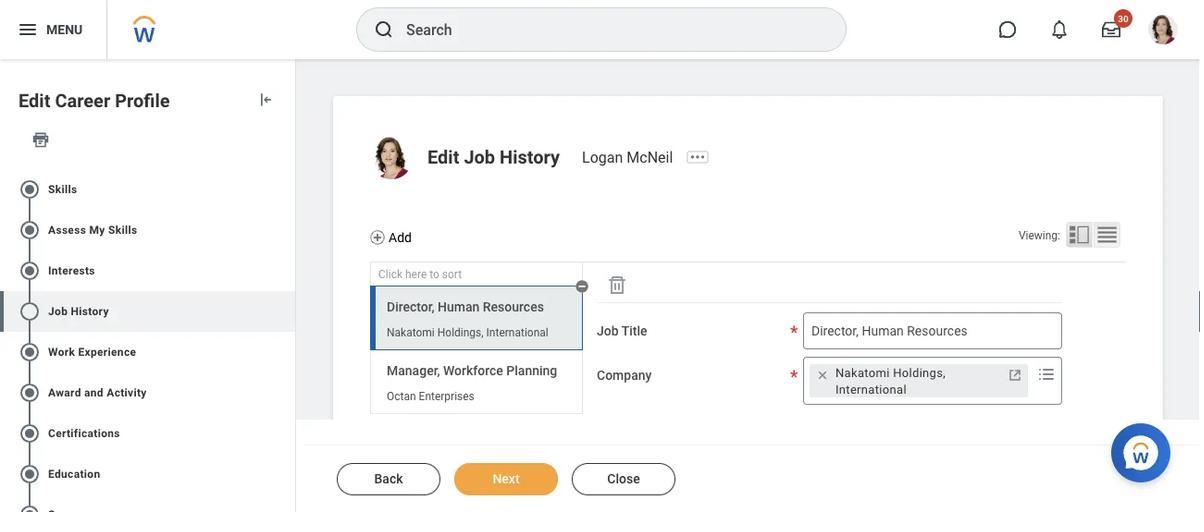 Task type: describe. For each thing, give the bounding box(es) containing it.
logan
[[582, 149, 623, 166]]

nakatomi holdings, international, press delete to clear value, ctrl + enter opens in new window. option
[[810, 365, 1028, 398]]

notifications large image
[[1050, 20, 1069, 39]]

award and activity link
[[0, 373, 295, 414]]

click here to sort button
[[370, 263, 583, 287]]

interests link
[[0, 251, 295, 291]]

radio custom image for skills
[[19, 178, 41, 201]]

click
[[379, 268, 403, 281]]

education link
[[0, 454, 295, 495]]

back
[[374, 472, 403, 487]]

logan mcneil
[[582, 149, 673, 166]]

edit job history
[[428, 146, 560, 168]]

octan enterprises
[[387, 390, 475, 403]]

experience
[[78, 346, 136, 359]]

menu
[[46, 22, 83, 37]]

30
[[1118, 13, 1129, 24]]

profile
[[115, 90, 170, 112]]

radio custom image for education
[[19, 463, 41, 486]]

work
[[48, 346, 75, 359]]

add link
[[370, 229, 412, 247]]

job history
[[48, 305, 109, 318]]

award and activity
[[48, 387, 147, 400]]

0 vertical spatial job
[[464, 146, 495, 168]]

next
[[493, 472, 520, 487]]

certifications link
[[0, 414, 295, 454]]

radio custom image for award and activity
[[19, 382, 41, 404]]

career
[[55, 90, 110, 112]]

director,
[[387, 300, 435, 315]]

error image for skills
[[277, 178, 295, 201]]

transformation import image
[[256, 91, 275, 109]]

job title
[[597, 324, 647, 339]]

ext link image
[[1006, 366, 1025, 385]]

international inside list box
[[486, 327, 549, 340]]

Search Workday  search field
[[406, 9, 808, 50]]

Job Title text field
[[803, 313, 1062, 350]]

close
[[607, 472, 640, 487]]

octan
[[387, 390, 416, 403]]

profile logan mcneil image
[[1149, 15, 1178, 48]]

error image for work experience
[[277, 341, 295, 364]]

my
[[89, 224, 105, 237]]

human
[[438, 300, 480, 315]]

Toggle to List Detail view radio
[[1066, 222, 1093, 248]]

workforce
[[443, 364, 503, 379]]

edit for edit career profile
[[19, 90, 50, 112]]

resources
[[483, 300, 544, 315]]

and
[[84, 387, 104, 400]]

radio custom image for job history
[[19, 301, 41, 323]]

prompts image
[[1036, 364, 1058, 386]]

radio custom image for assess my skills
[[19, 219, 41, 241]]

history inside list
[[71, 305, 109, 318]]

logan mcneil element
[[582, 149, 684, 166]]

close button
[[572, 464, 676, 496]]

print image
[[31, 130, 50, 149]]

nakatomi holdings, international element
[[836, 365, 1002, 398]]

radio custom image for certifications
[[19, 423, 41, 445]]



Task type: vqa. For each thing, say whether or not it's contained in the screenshot.
to
yes



Task type: locate. For each thing, give the bounding box(es) containing it.
nakatomi inside nakatomi holdings, international
[[836, 366, 890, 380]]

nakatomi holdings, international down director, human resources
[[387, 327, 549, 340]]

7 error image from the top
[[277, 504, 295, 513]]

manager,
[[387, 364, 440, 379]]

0 horizontal spatial history
[[71, 305, 109, 318]]

0 horizontal spatial nakatomi
[[387, 327, 435, 340]]

list box
[[370, 280, 589, 414]]

viewing:
[[1019, 230, 1061, 242]]

nakatomi
[[387, 327, 435, 340], [836, 366, 890, 380]]

4 radio custom image from the top
[[19, 504, 41, 513]]

skills link
[[0, 169, 295, 210]]

work experience
[[48, 346, 136, 359]]

radio custom image left interests
[[19, 260, 41, 282]]

1 vertical spatial holdings,
[[893, 366, 946, 380]]

certifications
[[48, 427, 120, 440]]

0 horizontal spatial job
[[48, 305, 68, 318]]

1 vertical spatial skills
[[108, 224, 137, 237]]

radio custom image inside skills link
[[19, 178, 41, 201]]

5 error image from the top
[[277, 382, 295, 404]]

radio custom image left certifications
[[19, 423, 41, 445]]

company
[[597, 368, 652, 384]]

enterprises
[[419, 390, 475, 403]]

30 button
[[1091, 9, 1133, 50]]

3 radio custom image from the top
[[19, 260, 41, 282]]

1 error image from the top
[[277, 178, 295, 201]]

error image for education
[[277, 463, 295, 486]]

radio custom image down "print" image
[[19, 178, 41, 201]]

radio custom image
[[19, 301, 41, 323], [19, 341, 41, 364], [19, 382, 41, 404], [19, 504, 41, 513]]

0 vertical spatial edit
[[19, 90, 50, 112]]

list box containing director, human resources
[[370, 280, 589, 414]]

menu button
[[0, 0, 107, 59]]

add
[[389, 230, 412, 245]]

0 vertical spatial nakatomi holdings, international
[[387, 327, 549, 340]]

action bar region
[[304, 445, 1200, 513]]

holdings, down human
[[438, 327, 484, 340]]

inbox large image
[[1102, 20, 1121, 39]]

job left title
[[597, 324, 619, 339]]

0 horizontal spatial holdings,
[[438, 327, 484, 340]]

1 vertical spatial nakatomi
[[836, 366, 890, 380]]

4 radio custom image from the top
[[19, 423, 41, 445]]

delete image
[[606, 274, 628, 296]]

list containing skills
[[0, 162, 295, 513]]

2 radio custom image from the top
[[19, 341, 41, 364]]

history
[[500, 146, 560, 168], [71, 305, 109, 318]]

5 radio custom image from the top
[[19, 463, 41, 486]]

skills right the my at the left top of page
[[108, 224, 137, 237]]

international right x small image
[[836, 383, 907, 397]]

1 horizontal spatial holdings,
[[893, 366, 946, 380]]

work experience link
[[0, 332, 295, 373]]

2 error image from the top
[[277, 423, 295, 445]]

edit up "print" image
[[19, 90, 50, 112]]

nakatomi holdings, international down job title text box
[[836, 366, 946, 397]]

error image inside certifications link
[[277, 423, 295, 445]]

holdings, down job title text box
[[893, 366, 946, 380]]

2 horizontal spatial job
[[597, 324, 619, 339]]

planning
[[507, 364, 557, 379]]

employee's photo (logan mcneil) image
[[370, 137, 413, 180]]

error image inside job history link
[[277, 301, 295, 323]]

error image inside work experience 'link'
[[277, 341, 295, 364]]

job inside list
[[48, 305, 68, 318]]

radio custom image inside certifications link
[[19, 423, 41, 445]]

0 horizontal spatial edit
[[19, 90, 50, 112]]

nakatomi down the director,
[[387, 327, 435, 340]]

1 horizontal spatial nakatomi holdings, international
[[836, 366, 946, 397]]

error image for interests
[[277, 260, 295, 282]]

history up work experience
[[71, 305, 109, 318]]

mcneil
[[627, 149, 673, 166]]

1 radio custom image from the top
[[19, 178, 41, 201]]

title
[[622, 324, 647, 339]]

error image for award and activity
[[277, 382, 295, 404]]

2 error image from the top
[[277, 219, 295, 241]]

edit right employee's photo (logan mcneil)
[[428, 146, 459, 168]]

viewing: option group
[[1019, 222, 1126, 252]]

back button
[[337, 464, 441, 496]]

radio custom image left 'assess'
[[19, 219, 41, 241]]

1 vertical spatial edit
[[428, 146, 459, 168]]

1 horizontal spatial history
[[500, 146, 560, 168]]

education
[[48, 468, 100, 481]]

radio custom image inside assess my skills link
[[19, 219, 41, 241]]

next button
[[454, 464, 558, 496]]

edit for edit job history
[[428, 146, 459, 168]]

job history link
[[0, 291, 295, 332]]

activity
[[107, 387, 147, 400]]

interests
[[48, 265, 95, 277]]

skills up 'assess'
[[48, 183, 77, 196]]

6 error image from the top
[[277, 463, 295, 486]]

error image for assess my skills
[[277, 219, 295, 241]]

holdings,
[[438, 327, 484, 340], [893, 366, 946, 380]]

0 vertical spatial holdings,
[[438, 327, 484, 340]]

4 error image from the top
[[277, 341, 295, 364]]

radio custom image left education
[[19, 463, 41, 486]]

international inside nakatomi holdings, international
[[836, 383, 907, 397]]

international down resources at left bottom
[[486, 327, 549, 340]]

search image
[[373, 19, 395, 41]]

assess
[[48, 224, 86, 237]]

radio custom image
[[19, 178, 41, 201], [19, 219, 41, 241], [19, 260, 41, 282], [19, 423, 41, 445], [19, 463, 41, 486]]

1 horizontal spatial edit
[[428, 146, 459, 168]]

0 vertical spatial history
[[500, 146, 560, 168]]

history left the logan
[[500, 146, 560, 168]]

nakatomi right x small image
[[836, 366, 890, 380]]

3 radio custom image from the top
[[19, 382, 41, 404]]

justify image
[[17, 19, 39, 41]]

nakatomi holdings, international inside navigation pane region
[[387, 327, 549, 340]]

job right employee's photo (logan mcneil)
[[464, 146, 495, 168]]

1 vertical spatial error image
[[277, 423, 295, 445]]

x small image
[[814, 366, 832, 385]]

error image inside award and activity link
[[277, 382, 295, 404]]

edit career profile
[[19, 90, 170, 112]]

error image for certifications
[[277, 423, 295, 445]]

0 horizontal spatial international
[[486, 327, 549, 340]]

error image
[[277, 301, 295, 323], [277, 423, 295, 445]]

radio custom image inside the education link
[[19, 463, 41, 486]]

3 error image from the top
[[277, 260, 295, 282]]

award
[[48, 387, 81, 400]]

1 horizontal spatial skills
[[108, 224, 137, 237]]

2 radio custom image from the top
[[19, 219, 41, 241]]

radio custom image for work experience
[[19, 341, 41, 364]]

0 vertical spatial skills
[[48, 183, 77, 196]]

holdings, inside nakatomi holdings, international
[[893, 366, 946, 380]]

radio custom image for interests
[[19, 260, 41, 282]]

to
[[430, 268, 439, 281]]

1 vertical spatial history
[[71, 305, 109, 318]]

job
[[464, 146, 495, 168], [48, 305, 68, 318], [597, 324, 619, 339]]

holdings, inside navigation pane region
[[438, 327, 484, 340]]

job for job history
[[48, 305, 68, 318]]

radio custom image inside interests link
[[19, 260, 41, 282]]

1 horizontal spatial job
[[464, 146, 495, 168]]

0 vertical spatial nakatomi
[[387, 327, 435, 340]]

click here to sort
[[379, 268, 462, 281]]

radio custom image inside award and activity link
[[19, 382, 41, 404]]

edit
[[19, 90, 50, 112], [428, 146, 459, 168]]

radio custom image inside work experience 'link'
[[19, 341, 41, 364]]

job up work
[[48, 305, 68, 318]]

nakatomi holdings, international
[[387, 327, 549, 340], [836, 366, 946, 397]]

1 error image from the top
[[277, 301, 295, 323]]

0 horizontal spatial nakatomi holdings, international
[[387, 327, 549, 340]]

assess my skills
[[48, 224, 137, 237]]

workday assistant region
[[1112, 416, 1178, 483]]

sort
[[442, 268, 462, 281]]

assess my skills link
[[0, 210, 295, 251]]

skills
[[48, 183, 77, 196], [108, 224, 137, 237]]

1 radio custom image from the top
[[19, 301, 41, 323]]

1 horizontal spatial nakatomi
[[836, 366, 890, 380]]

Toggle to Grid view radio
[[1094, 222, 1121, 248]]

director, human resources
[[387, 300, 544, 315]]

navigation pane region
[[370, 263, 589, 419]]

international
[[486, 327, 549, 340], [836, 383, 907, 397]]

1 vertical spatial job
[[48, 305, 68, 318]]

error image
[[277, 178, 295, 201], [277, 219, 295, 241], [277, 260, 295, 282], [277, 341, 295, 364], [277, 382, 295, 404], [277, 463, 295, 486], [277, 504, 295, 513]]

1 vertical spatial nakatomi holdings, international
[[836, 366, 946, 397]]

error image for job history
[[277, 301, 295, 323]]

nakatomi holdings, international inside option
[[836, 366, 946, 397]]

1 vertical spatial international
[[836, 383, 907, 397]]

1 horizontal spatial international
[[836, 383, 907, 397]]

0 horizontal spatial skills
[[48, 183, 77, 196]]

nakatomi inside navigation pane region
[[387, 327, 435, 340]]

list
[[0, 162, 295, 513]]

here
[[405, 268, 427, 281]]

0 vertical spatial error image
[[277, 301, 295, 323]]

0 vertical spatial international
[[486, 327, 549, 340]]

2 vertical spatial job
[[597, 324, 619, 339]]

job for job title
[[597, 324, 619, 339]]

manager, workforce planning
[[387, 364, 557, 379]]



